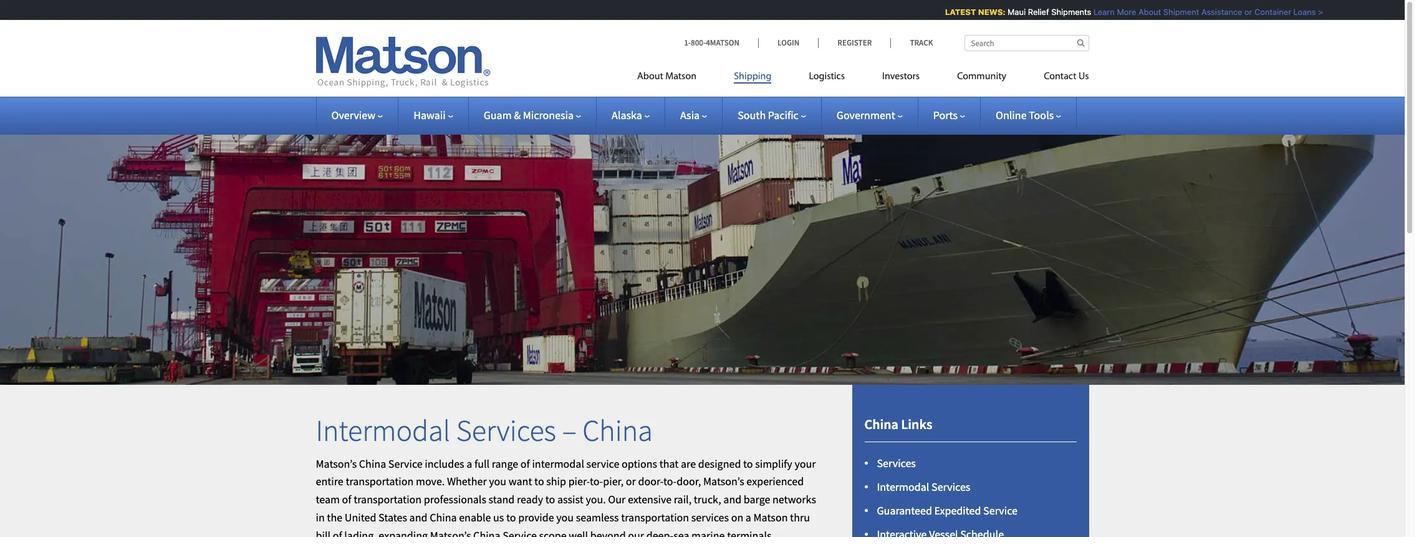 Task type: describe. For each thing, give the bounding box(es) containing it.
our
[[608, 492, 626, 507]]

matson inside top menu navigation
[[666, 72, 697, 82]]

relief
[[1022, 7, 1043, 17]]

enable
[[459, 510, 491, 525]]

intermodal
[[532, 456, 585, 471]]

0 vertical spatial transportation
[[346, 474, 414, 489]]

2 vertical spatial of
[[333, 528, 342, 537]]

ports
[[934, 108, 958, 122]]

800-
[[691, 37, 706, 48]]

0 vertical spatial of
[[521, 456, 530, 471]]

government
[[837, 108, 896, 122]]

service
[[587, 456, 620, 471]]

alaska
[[612, 108, 643, 122]]

that
[[660, 456, 679, 471]]

loans
[[1288, 7, 1310, 17]]

well
[[569, 528, 588, 537]]

extensive
[[628, 492, 672, 507]]

about matson
[[638, 72, 697, 82]]

top menu navigation
[[638, 66, 1090, 91]]

about matson link
[[638, 66, 716, 91]]

china up united
[[359, 456, 386, 471]]

on
[[732, 510, 744, 525]]

door,
[[677, 474, 701, 489]]

1-800-4matson link
[[684, 37, 759, 48]]

intermodal for intermodal services – china
[[316, 412, 451, 449]]

whether
[[447, 474, 487, 489]]

us
[[1079, 72, 1090, 82]]

maui
[[1002, 7, 1020, 17]]

0 vertical spatial matson's
[[316, 456, 357, 471]]

register link
[[819, 37, 891, 48]]

the
[[327, 510, 343, 525]]

china down professionals
[[430, 510, 457, 525]]

contact us link
[[1026, 66, 1090, 91]]

–
[[562, 412, 577, 449]]

micronesia
[[523, 108, 574, 122]]

1-
[[684, 37, 691, 48]]

intermodal for intermodal services
[[877, 480, 930, 494]]

china up service
[[583, 412, 653, 449]]

stand
[[489, 492, 515, 507]]

assistance
[[1196, 7, 1237, 17]]

move.
[[416, 474, 445, 489]]

learn more about shipment assistance or container loans > link
[[1088, 7, 1318, 17]]

>
[[1313, 7, 1318, 17]]

blue matson logo with ocean, shipping, truck, rail and logistics written beneath it. image
[[316, 37, 491, 88]]

login link
[[759, 37, 819, 48]]

0 horizontal spatial and
[[410, 510, 428, 525]]

intermodal services – china
[[316, 412, 653, 449]]

ports link
[[934, 108, 966, 122]]

intermodal services
[[877, 480, 971, 494]]

1 horizontal spatial or
[[1239, 7, 1247, 17]]

services
[[692, 510, 729, 525]]

or inside matson's china service includes a full range of intermodal service options that are designed to simplify your entire transportation move. whether you want to ship pier-to-pier, or door-to-door, matson's experienced team of transportation professionals stand ready to assist you. our extensive rail, truck, and barge networks in the united states and china enable us to provide you seamless transportation services on a matson thru bill of lading, expanding matson's china service scope well beyond our deep-sea marine terminals.
[[626, 474, 636, 489]]

scope
[[539, 528, 567, 537]]

rail,
[[674, 492, 692, 507]]

matson inside matson's china service includes a full range of intermodal service options that are designed to simplify your entire transportation move. whether you want to ship pier-to-pier, or door-to-door, matson's experienced team of transportation professionals stand ready to assist you. our extensive rail, truck, and barge networks in the united states and china enable us to provide you seamless transportation services on a matson thru bill of lading, expanding matson's china service scope well beyond our deep-sea marine terminals.
[[754, 510, 788, 525]]

2 to- from the left
[[664, 474, 677, 489]]

1 horizontal spatial matson's
[[430, 528, 471, 537]]

lading,
[[345, 528, 377, 537]]

to down ship
[[546, 492, 555, 507]]

container
[[1249, 7, 1286, 17]]

2 vertical spatial transportation
[[621, 510, 689, 525]]

government link
[[837, 108, 903, 122]]

1-800-4matson
[[684, 37, 740, 48]]

track
[[910, 37, 934, 48]]

&
[[514, 108, 521, 122]]

matson's china service includes a full range of intermodal service options that are designed to simplify your entire transportation move. whether you want to ship pier-to-pier, or door-to-door, matson's experienced team of transportation professionals stand ready to assist you. our extensive rail, truck, and barge networks in the united states and china enable us to provide you seamless transportation services on a matson thru bill of lading, expanding matson's china service scope well beyond our deep-sea marine terminals.
[[316, 456, 817, 537]]

login
[[778, 37, 800, 48]]

terminals.
[[727, 528, 775, 537]]

investors
[[883, 72, 920, 82]]

includes
[[425, 456, 465, 471]]

you.
[[586, 492, 606, 507]]

guam
[[484, 108, 512, 122]]

shipping
[[734, 72, 772, 82]]

search image
[[1078, 39, 1085, 47]]

community link
[[939, 66, 1026, 91]]

logistics
[[809, 72, 845, 82]]

to left simplify
[[744, 456, 753, 471]]

1 horizontal spatial a
[[746, 510, 752, 525]]

options
[[622, 456, 658, 471]]

simplify
[[756, 456, 793, 471]]

seamless
[[576, 510, 619, 525]]

latest news: maui relief shipments learn more about shipment assistance or container loans >
[[939, 7, 1318, 17]]

guaranteed expedited service link
[[877, 503, 1018, 518]]



Task type: vqa. For each thing, say whether or not it's contained in the screenshot.
Supply
no



Task type: locate. For each thing, give the bounding box(es) containing it.
are
[[681, 456, 696, 471]]

contact us
[[1044, 72, 1090, 82]]

china left links
[[865, 415, 899, 433]]

service up move.
[[389, 456, 423, 471]]

community
[[958, 72, 1007, 82]]

services up range in the bottom of the page
[[456, 412, 557, 449]]

0 horizontal spatial service
[[389, 456, 423, 471]]

2 horizontal spatial services
[[932, 480, 971, 494]]

1 vertical spatial matson's
[[704, 474, 745, 489]]

2 horizontal spatial service
[[984, 503, 1018, 518]]

and up expanding
[[410, 510, 428, 525]]

None search field
[[965, 35, 1090, 51]]

or left container
[[1239, 7, 1247, 17]]

learn
[[1088, 7, 1109, 17]]

of up want
[[521, 456, 530, 471]]

1 vertical spatial transportation
[[354, 492, 422, 507]]

of right bill
[[333, 528, 342, 537]]

0 vertical spatial matson
[[666, 72, 697, 82]]

shipment
[[1158, 7, 1194, 17]]

deep-
[[647, 528, 674, 537]]

south pacific
[[738, 108, 799, 122]]

0 vertical spatial about
[[1133, 7, 1155, 17]]

0 horizontal spatial or
[[626, 474, 636, 489]]

pacific
[[768, 108, 799, 122]]

a right on
[[746, 510, 752, 525]]

1 vertical spatial matson
[[754, 510, 788, 525]]

service inside china links section
[[984, 503, 1018, 518]]

to left ship
[[535, 474, 544, 489]]

1 horizontal spatial service
[[503, 528, 537, 537]]

1 vertical spatial services
[[877, 456, 916, 471]]

1 horizontal spatial matson
[[754, 510, 788, 525]]

1 to- from the left
[[590, 474, 603, 489]]

pier,
[[603, 474, 624, 489]]

service for expedited
[[984, 503, 1018, 518]]

logistics link
[[791, 66, 864, 91]]

entire
[[316, 474, 344, 489]]

services for intermodal services – china
[[456, 412, 557, 449]]

china links
[[865, 415, 933, 433]]

1 vertical spatial and
[[410, 510, 428, 525]]

expedited
[[935, 503, 982, 518]]

tools
[[1029, 108, 1054, 122]]

2 vertical spatial services
[[932, 480, 971, 494]]

1 vertical spatial or
[[626, 474, 636, 489]]

matson containership manulani at terminal preparing to ship from china. image
[[0, 115, 1406, 385]]

1 horizontal spatial to-
[[664, 474, 677, 489]]

links
[[902, 415, 933, 433]]

or
[[1239, 7, 1247, 17], [626, 474, 636, 489]]

matson down 1-
[[666, 72, 697, 82]]

shipments
[[1046, 7, 1086, 17]]

a left 'full'
[[467, 456, 472, 471]]

designed
[[699, 456, 741, 471]]

to right the us
[[507, 510, 516, 525]]

1 horizontal spatial intermodal
[[877, 480, 930, 494]]

0 horizontal spatial matson
[[666, 72, 697, 82]]

about right more
[[1133, 7, 1155, 17]]

0 vertical spatial and
[[724, 492, 742, 507]]

hawaii
[[414, 108, 446, 122]]

0 vertical spatial services
[[456, 412, 557, 449]]

2 horizontal spatial matson's
[[704, 474, 745, 489]]

marine
[[692, 528, 725, 537]]

1 horizontal spatial about
[[1133, 7, 1155, 17]]

of right team
[[342, 492, 352, 507]]

south
[[738, 108, 766, 122]]

1 vertical spatial intermodal
[[877, 480, 930, 494]]

2 vertical spatial service
[[503, 528, 537, 537]]

0 vertical spatial or
[[1239, 7, 1247, 17]]

service down 'provide'
[[503, 528, 537, 537]]

0 vertical spatial a
[[467, 456, 472, 471]]

1 vertical spatial of
[[342, 492, 352, 507]]

1 horizontal spatial services
[[877, 456, 916, 471]]

guaranteed expedited service
[[877, 503, 1018, 518]]

matson down barge
[[754, 510, 788, 525]]

0 horizontal spatial a
[[467, 456, 472, 471]]

0 vertical spatial service
[[389, 456, 423, 471]]

service right expedited
[[984, 503, 1018, 518]]

0 vertical spatial intermodal
[[316, 412, 451, 449]]

0 horizontal spatial to-
[[590, 474, 603, 489]]

or right pier,
[[626, 474, 636, 489]]

overview link
[[332, 108, 383, 122]]

china down the us
[[474, 528, 501, 537]]

online
[[996, 108, 1027, 122]]

professionals
[[424, 492, 487, 507]]

guam & micronesia
[[484, 108, 574, 122]]

provide
[[519, 510, 554, 525]]

services for intermodal services
[[932, 480, 971, 494]]

guam & micronesia link
[[484, 108, 581, 122]]

and up on
[[724, 492, 742, 507]]

barge
[[744, 492, 771, 507]]

asia
[[681, 108, 700, 122]]

contact
[[1044, 72, 1077, 82]]

networks
[[773, 492, 817, 507]]

intermodal services link
[[877, 480, 971, 494]]

0 horizontal spatial services
[[456, 412, 557, 449]]

china inside section
[[865, 415, 899, 433]]

pier-
[[569, 474, 590, 489]]

matson's up entire
[[316, 456, 357, 471]]

bill
[[316, 528, 331, 537]]

matson's down designed
[[704, 474, 745, 489]]

want
[[509, 474, 532, 489]]

services
[[456, 412, 557, 449], [877, 456, 916, 471], [932, 480, 971, 494]]

us
[[493, 510, 504, 525]]

0 horizontal spatial matson's
[[316, 456, 357, 471]]

alaska link
[[612, 108, 650, 122]]

states
[[379, 510, 407, 525]]

shipping link
[[716, 66, 791, 91]]

sea
[[674, 528, 690, 537]]

overview
[[332, 108, 376, 122]]

hawaii link
[[414, 108, 453, 122]]

0 horizontal spatial you
[[489, 474, 507, 489]]

team
[[316, 492, 340, 507]]

1 horizontal spatial and
[[724, 492, 742, 507]]

service for china
[[389, 456, 423, 471]]

2 vertical spatial matson's
[[430, 528, 471, 537]]

1 vertical spatial about
[[638, 72, 664, 82]]

0 vertical spatial you
[[489, 474, 507, 489]]

services up intermodal services
[[877, 456, 916, 471]]

to- down that in the bottom left of the page
[[664, 474, 677, 489]]

services up guaranteed expedited service link on the bottom right of page
[[932, 480, 971, 494]]

and
[[724, 492, 742, 507], [410, 510, 428, 525]]

track link
[[891, 37, 934, 48]]

1 vertical spatial a
[[746, 510, 752, 525]]

china links section
[[837, 385, 1105, 537]]

united
[[345, 510, 376, 525]]

1 vertical spatial you
[[557, 510, 574, 525]]

1 horizontal spatial you
[[557, 510, 574, 525]]

south pacific link
[[738, 108, 807, 122]]

to- up you.
[[590, 474, 603, 489]]

investors link
[[864, 66, 939, 91]]

to-
[[590, 474, 603, 489], [664, 474, 677, 489]]

1 vertical spatial service
[[984, 503, 1018, 518]]

assist
[[558, 492, 584, 507]]

truck,
[[694, 492, 722, 507]]

news:
[[972, 7, 1000, 17]]

about up "alaska" link
[[638, 72, 664, 82]]

you down assist
[[557, 510, 574, 525]]

matson's down enable on the left of page
[[430, 528, 471, 537]]

expanding
[[379, 528, 428, 537]]

our
[[628, 528, 644, 537]]

asia link
[[681, 108, 708, 122]]

about
[[1133, 7, 1155, 17], [638, 72, 664, 82]]

door-
[[638, 474, 664, 489]]

latest
[[939, 7, 970, 17]]

0 horizontal spatial intermodal
[[316, 412, 451, 449]]

experienced
[[747, 474, 804, 489]]

ship
[[547, 474, 566, 489]]

intermodal inside china links section
[[877, 480, 930, 494]]

0 horizontal spatial about
[[638, 72, 664, 82]]

more
[[1111, 7, 1131, 17]]

services link
[[877, 456, 916, 471]]

register
[[838, 37, 872, 48]]

online tools link
[[996, 108, 1062, 122]]

in
[[316, 510, 325, 525]]

about inside top menu navigation
[[638, 72, 664, 82]]

you up stand
[[489, 474, 507, 489]]

4matson
[[706, 37, 740, 48]]

Search search field
[[965, 35, 1090, 51]]



